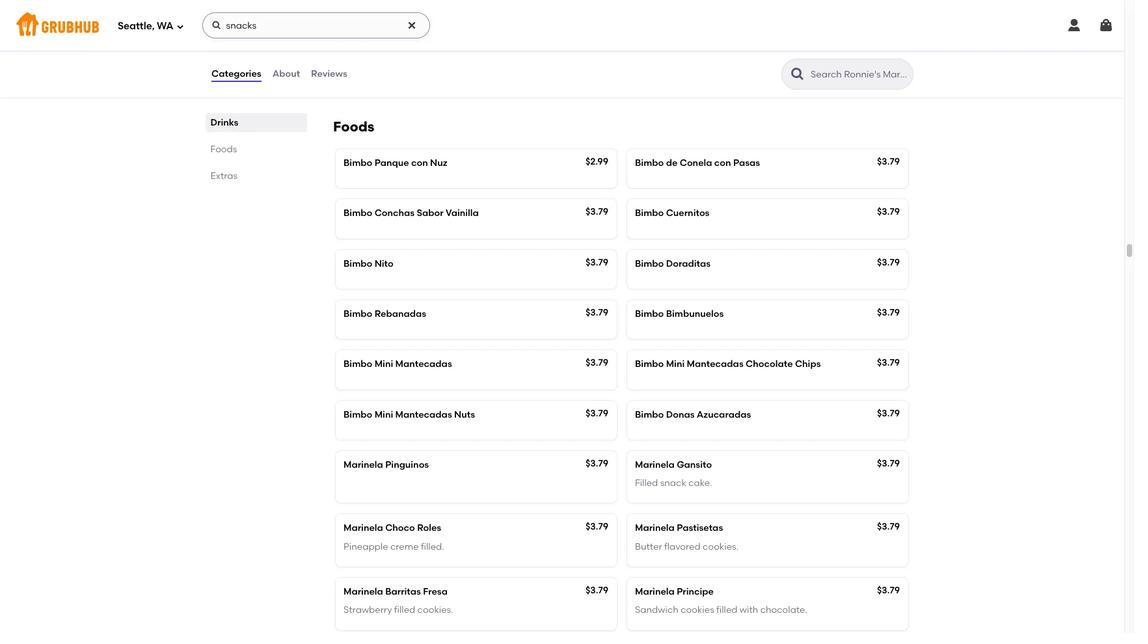 Task type: vqa. For each thing, say whether or not it's contained in the screenshot.
the bottom San
no



Task type: locate. For each thing, give the bounding box(es) containing it.
about button
[[272, 51, 301, 98]]

mini
[[375, 359, 393, 370], [666, 359, 685, 370], [375, 409, 393, 420]]

marinela up butter in the bottom right of the page
[[635, 523, 675, 534]]

foods
[[333, 118, 375, 135], [211, 144, 237, 155]]

mantecadas left nuts
[[395, 409, 452, 420]]

$3.79 for bimbo mini mantecadas chocolate chips
[[877, 357, 900, 368]]

mini down bimbo bimbunuelos
[[666, 359, 685, 370]]

bimbunuelos
[[666, 308, 724, 319]]

cookies.
[[703, 541, 739, 552], [418, 605, 453, 616]]

cookies. for marinela barritas fresa
[[418, 605, 453, 616]]

pineapple creme filled.
[[344, 541, 444, 552]]

marinela for marinela gansito
[[635, 459, 675, 470]]

barritas
[[385, 586, 421, 597]]

filled left with
[[717, 605, 738, 616]]

0 vertical spatial cookies.
[[703, 541, 739, 552]]

0 horizontal spatial foods
[[211, 144, 237, 155]]

0 horizontal spatial cookies.
[[418, 605, 453, 616]]

donas
[[666, 409, 695, 420]]

filled.
[[421, 541, 444, 552]]

filled
[[394, 605, 415, 616], [717, 605, 738, 616]]

foods tab
[[211, 143, 302, 156]]

reviews button
[[310, 51, 348, 98]]

marinela for marinela pastisetas
[[635, 523, 675, 534]]

1 con from the left
[[411, 157, 428, 169]]

bimbo for bimbo donas azucaradas
[[635, 409, 664, 420]]

$3.79 for bimbo rebanadas
[[586, 307, 608, 318]]

cake.
[[689, 478, 712, 489]]

bimbo nito
[[344, 258, 394, 269]]

cookies. down fresa on the left bottom of page
[[418, 605, 453, 616]]

2 filled from the left
[[717, 605, 738, 616]]

seattle,
[[118, 20, 155, 32]]

bimbo left bimbunuelos
[[635, 308, 664, 319]]

1 vertical spatial cookies.
[[418, 605, 453, 616]]

strawberry filled cookies.
[[344, 605, 453, 616]]

marinela barritas fresa
[[344, 586, 448, 597]]

0 horizontal spatial filled
[[394, 605, 415, 616]]

bimbo rebanadas
[[344, 308, 426, 319]]

bimbo up marinela pinguinos
[[344, 409, 372, 420]]

bimbo down bimbo bimbunuelos
[[635, 359, 664, 370]]

sabor
[[417, 208, 444, 219]]

con left the nuz
[[411, 157, 428, 169]]

marinela gansito
[[635, 459, 712, 470]]

bimbo mini mantecadas
[[344, 359, 452, 370]]

conchas
[[375, 208, 415, 219]]

reign energy drink
[[635, 47, 719, 58]]

$3.79 for bimbo bimbunuelos
[[877, 307, 900, 318]]

marinela up sandwich
[[635, 586, 675, 597]]

1 horizontal spatial foods
[[333, 118, 375, 135]]

foods up extras
[[211, 144, 237, 155]]

pinguinos
[[385, 459, 429, 470]]

categories
[[211, 68, 261, 79]]

con left pasas
[[714, 157, 731, 169]]

filled
[[635, 478, 658, 489]]

marinela left pinguinos
[[344, 459, 383, 470]]

$3.79 for bimbo mini mantecadas
[[586, 357, 608, 368]]

1 horizontal spatial con
[[714, 157, 731, 169]]

fresa
[[423, 586, 448, 597]]

bimbo left nito
[[344, 258, 372, 269]]

butter flavored cookies.
[[635, 541, 739, 552]]

marinela up filled on the right bottom
[[635, 459, 675, 470]]

1 vertical spatial foods
[[211, 144, 237, 155]]

$3.79
[[877, 156, 900, 167], [586, 206, 608, 218], [877, 206, 900, 218], [586, 257, 608, 268], [877, 257, 900, 268], [586, 307, 608, 318], [877, 307, 900, 318], [586, 357, 608, 368], [877, 357, 900, 368], [586, 408, 608, 419], [877, 408, 900, 419], [586, 458, 608, 469], [877, 458, 900, 469], [586, 522, 608, 533], [877, 522, 900, 533], [586, 585, 608, 596], [877, 585, 900, 596]]

bimbo left donas
[[635, 409, 664, 420]]

0 horizontal spatial con
[[411, 157, 428, 169]]

Search Ronnie's Market search field
[[810, 68, 909, 81]]

mini down "bimbo rebanadas"
[[375, 359, 393, 370]]

bimbo doraditas
[[635, 258, 711, 269]]

wa
[[157, 20, 173, 32]]

strawberry
[[344, 605, 392, 616]]

svg image
[[1067, 18, 1082, 33], [1098, 18, 1114, 33], [211, 20, 222, 31], [406, 20, 417, 31]]

16
[[344, 66, 352, 77]]

foods up bimbo panque con nuz
[[333, 118, 375, 135]]

1 horizontal spatial filled
[[717, 605, 738, 616]]

$2.99
[[586, 46, 608, 57], [877, 46, 900, 57], [586, 156, 608, 167]]

1 horizontal spatial cookies.
[[703, 541, 739, 552]]

bimbo left de at the top of page
[[635, 157, 664, 169]]

pineapple
[[344, 541, 388, 552]]

con
[[411, 157, 428, 169], [714, 157, 731, 169]]

throttle
[[361, 47, 396, 58]]

mini for bimbo mini mantecadas nuts
[[375, 409, 393, 420]]

nuz
[[430, 157, 447, 169]]

nito
[[375, 258, 394, 269]]

mini up marinela pinguinos
[[375, 409, 393, 420]]

filled down barritas
[[394, 605, 415, 616]]

marinela up strawberry on the bottom of page
[[344, 586, 383, 597]]

extras
[[211, 170, 238, 182]]

full
[[344, 47, 359, 58]]

1 filled from the left
[[394, 605, 415, 616]]

marinela for marinela choco roles
[[344, 523, 383, 534]]

bimbo
[[344, 157, 372, 169], [635, 157, 664, 169], [344, 208, 372, 219], [635, 208, 664, 219], [344, 258, 372, 269], [635, 258, 664, 269], [344, 308, 372, 319], [635, 308, 664, 319], [344, 359, 372, 370], [635, 359, 664, 370], [344, 409, 372, 420], [635, 409, 664, 420]]

cookies. for marinela pastisetas
[[703, 541, 739, 552]]

$3.79 for bimbo mini mantecadas nuts
[[586, 408, 608, 419]]

mantecadas up bimbo mini mantecadas nuts at the left bottom of the page
[[395, 359, 452, 370]]

mantecadas
[[395, 359, 452, 370], [687, 359, 744, 370], [395, 409, 452, 420]]

$3.79 for bimbo conchas sabor vainilla
[[586, 206, 608, 218]]

bimbo left panque
[[344, 157, 372, 169]]

355 ml.
[[344, 2, 375, 13]]

bimbo left cuernitos
[[635, 208, 664, 219]]

bimbo left doraditas
[[635, 258, 664, 269]]

choco
[[385, 523, 415, 534]]

marinela
[[344, 459, 383, 470], [635, 459, 675, 470], [344, 523, 383, 534], [635, 523, 675, 534], [344, 586, 383, 597], [635, 586, 675, 597]]

bimbo left conchas
[[344, 208, 372, 219]]

bimbo for bimbo doraditas
[[635, 258, 664, 269]]

mantecadas for bimbo mini mantecadas
[[395, 359, 452, 370]]

bimbo down "bimbo rebanadas"
[[344, 359, 372, 370]]

pastisetas
[[677, 523, 723, 534]]

mantecadas up azucaradas
[[687, 359, 744, 370]]

marinela up pineapple
[[344, 523, 383, 534]]

355
[[344, 2, 360, 13]]

cookies. down pastisetas at the bottom of page
[[703, 541, 739, 552]]

marinela pinguinos
[[344, 459, 429, 470]]

sandwich
[[635, 605, 679, 616]]

$3.79 for marinela pinguinos
[[586, 458, 608, 469]]

main navigation navigation
[[0, 0, 1124, 51]]

bimbo left rebanadas
[[344, 308, 372, 319]]



Task type: describe. For each thing, give the bounding box(es) containing it.
marinela principe
[[635, 586, 714, 597]]

bimbo bimbunuelos
[[635, 308, 724, 319]]

bimbo donas azucaradas
[[635, 409, 751, 420]]

azucaradas
[[697, 409, 751, 420]]

bimbo for bimbo mini mantecadas nuts
[[344, 409, 372, 420]]

Search for food, convenience, alcohol... search field
[[202, 12, 430, 38]]

bimbo for bimbo de conela con pasas
[[635, 157, 664, 169]]

355 ml. button
[[336, 0, 617, 28]]

bimbo for bimbo conchas sabor vainilla
[[344, 208, 372, 219]]

about
[[272, 68, 300, 79]]

svg image
[[176, 22, 184, 30]]

extras tab
[[211, 169, 302, 183]]

doraditas
[[666, 258, 711, 269]]

marinela for marinela principe
[[635, 586, 675, 597]]

bimbo for bimbo nito
[[344, 258, 372, 269]]

search icon image
[[790, 66, 806, 82]]

bimbo panque con nuz
[[344, 157, 447, 169]]

16 oz.
[[344, 66, 366, 77]]

$3.79 for bimbo nito
[[586, 257, 608, 268]]

$3.79 for bimbo cuernitos
[[877, 206, 900, 218]]

bimbo mini mantecadas chocolate chips
[[635, 359, 821, 370]]

marinela choco roles
[[344, 523, 441, 534]]

energy
[[663, 47, 694, 58]]

flavored
[[664, 541, 701, 552]]

reign
[[635, 47, 661, 58]]

de
[[666, 157, 678, 169]]

drinks tab
[[211, 116, 302, 129]]

chocolate
[[746, 359, 793, 370]]

marinela for marinela barritas fresa
[[344, 586, 383, 597]]

$3.79 for bimbo doraditas
[[877, 257, 900, 268]]

bimbo for bimbo cuernitos
[[635, 208, 664, 219]]

bimbo conchas sabor vainilla
[[344, 208, 479, 219]]

seattle, wa
[[118, 20, 173, 32]]

$3.79 for bimbo de conela con pasas
[[877, 156, 900, 167]]

sandwich cookies filled with chocolate.
[[635, 605, 808, 616]]

bimbo for bimbo bimbunuelos
[[635, 308, 664, 319]]

pasas
[[733, 157, 760, 169]]

$3.79 for bimbo donas azucaradas
[[877, 408, 900, 419]]

bimbo for bimbo rebanadas
[[344, 308, 372, 319]]

mini for bimbo mini mantecadas chocolate chips
[[666, 359, 685, 370]]

foods inside tab
[[211, 144, 237, 155]]

nuts
[[454, 409, 475, 420]]

filled snack cake.
[[635, 478, 712, 489]]

panque
[[375, 157, 409, 169]]

marinela for marinela pinguinos
[[344, 459, 383, 470]]

bimbo de conela con pasas
[[635, 157, 760, 169]]

principe
[[677, 586, 714, 597]]

marinela pastisetas
[[635, 523, 723, 534]]

bimbo for bimbo mini mantecadas chocolate chips
[[635, 359, 664, 370]]

butter
[[635, 541, 662, 552]]

mantecadas for bimbo mini mantecadas chocolate chips
[[687, 359, 744, 370]]

chocolate.
[[760, 605, 808, 616]]

bimbo for bimbo panque con nuz
[[344, 157, 372, 169]]

rebanadas
[[375, 308, 426, 319]]

drink
[[696, 47, 719, 58]]

cuernitos
[[666, 208, 710, 219]]

full throttle
[[344, 47, 396, 58]]

drinks
[[211, 117, 239, 128]]

ml.
[[362, 2, 375, 13]]

categories button
[[211, 51, 262, 98]]

chips
[[795, 359, 821, 370]]

conela
[[680, 157, 712, 169]]

bimbo for bimbo mini mantecadas
[[344, 359, 372, 370]]

cookies
[[681, 605, 714, 616]]

vainilla
[[446, 208, 479, 219]]

0 vertical spatial foods
[[333, 118, 375, 135]]

creme
[[390, 541, 419, 552]]

roles
[[417, 523, 441, 534]]

bimbo mini mantecadas nuts
[[344, 409, 475, 420]]

snack
[[660, 478, 686, 489]]

$2.99 for reign energy drink
[[877, 46, 900, 57]]

2 con from the left
[[714, 157, 731, 169]]

gansito
[[677, 459, 712, 470]]

$2.99 for full throttle
[[586, 46, 608, 57]]

mini for bimbo mini mantecadas
[[375, 359, 393, 370]]

mantecadas for bimbo mini mantecadas nuts
[[395, 409, 452, 420]]

with
[[740, 605, 758, 616]]

oz.
[[354, 66, 366, 77]]

bimbo cuernitos
[[635, 208, 710, 219]]

reviews
[[311, 68, 347, 79]]



